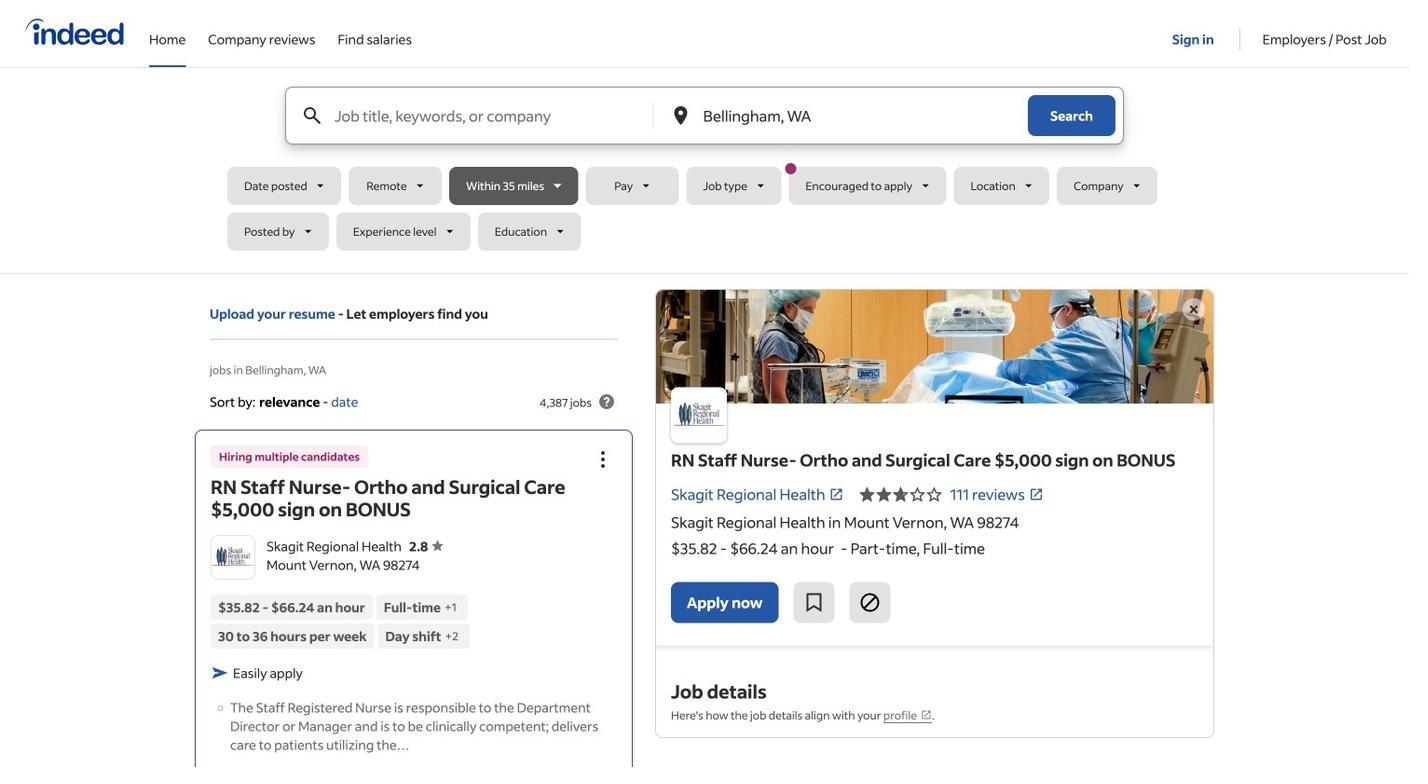 Task type: vqa. For each thing, say whether or not it's contained in the screenshot.
help icon
yes



Task type: locate. For each thing, give the bounding box(es) containing it.
None search field
[[228, 87, 1182, 258]]

2.8 out of 5 stars image
[[859, 483, 943, 506]]

skagit regional health logo image
[[656, 290, 1214, 404], [671, 387, 727, 443]]

search: Job title, keywords, or company text field
[[331, 88, 652, 144]]

job actions for rn staff nurse- ortho and surgical care $5,000 sign on bonus is collapsed image
[[592, 448, 614, 471]]

company logo image
[[212, 536, 255, 579]]

close job details image
[[1183, 298, 1206, 321]]

not interested image
[[859, 592, 882, 614]]

job preferences (opens in a new window) image
[[921, 710, 932, 721]]

2.8 out of 5 stars. link to 111 reviews company ratings (opens in a new tab) image
[[1029, 487, 1044, 502]]

save this job image
[[803, 592, 826, 614]]



Task type: describe. For each thing, give the bounding box(es) containing it.
2.8 out of five stars rating image
[[409, 538, 443, 555]]

help icon image
[[596, 391, 618, 413]]

skagit regional health (opens in a new tab) image
[[829, 487, 844, 502]]

Edit location text field
[[700, 88, 991, 144]]



